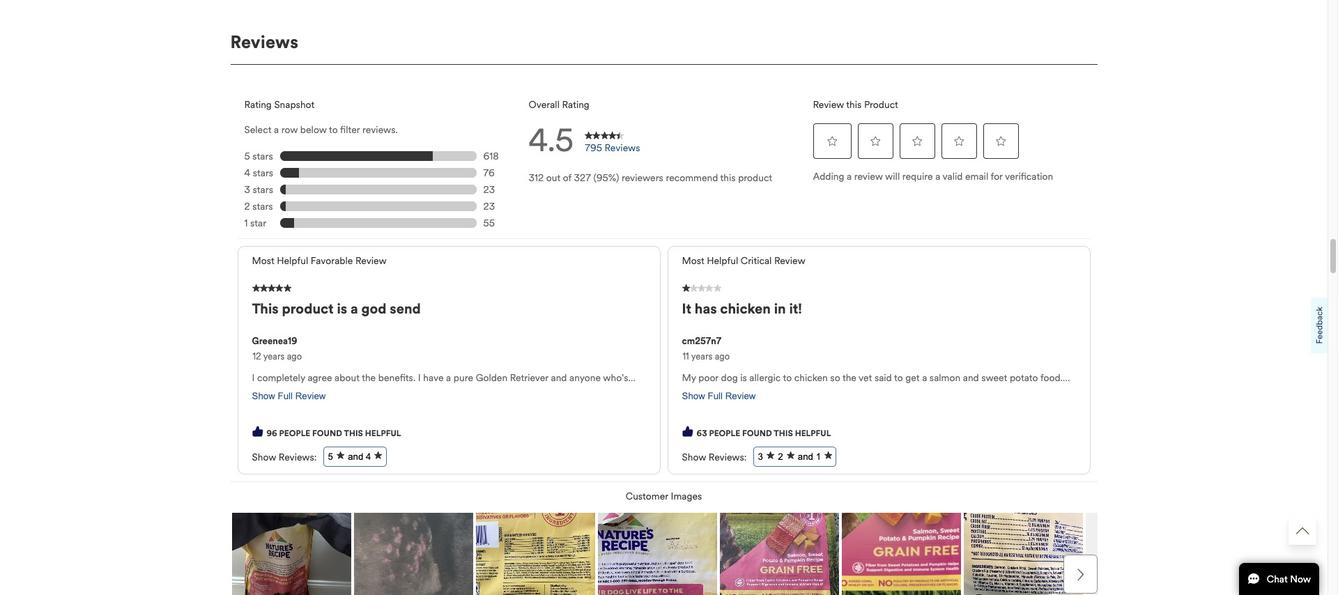Task type: describe. For each thing, give the bounding box(es) containing it.
below
[[300, 124, 327, 136]]

found for favorable
[[312, 429, 342, 439]]

3 for 3
[[758, 452, 763, 462]]

show up d8c4887f dca8 44a1 801a cfe76c084647 icon
[[682, 391, 705, 401]]

overall rating
[[529, 99, 590, 111]]

5 stars
[[244, 150, 273, 162]]

d8c4887f dca8 44a1 801a cfe76c084647 image
[[682, 426, 693, 437]]

795 reviews link
[[577, 124, 648, 165]]

show reviews: for critical
[[682, 452, 747, 464]]

(95%)
[[593, 172, 619, 184]]

review up 63 people found this helpful
[[725, 391, 756, 401]]

rating snapshot group
[[244, 148, 515, 232]]

critical
[[741, 255, 772, 267]]

show reviews: for favorable
[[252, 452, 317, 464]]

customer
[[626, 491, 668, 503]]

scroll to top image
[[1296, 525, 1309, 537]]

most for most helpful favorable review
[[252, 255, 274, 267]]

rating is 0 (out of 5 stars). group
[[813, 120, 1022, 162]]

helpful for favorable
[[277, 255, 308, 267]]

63
[[697, 429, 707, 439]]

row
[[281, 124, 298, 136]]

3 stars
[[244, 184, 273, 196]]

overall
[[529, 99, 560, 111]]

for
[[991, 171, 1003, 183]]

helpful for critical
[[707, 255, 738, 267]]

snapshot
[[274, 99, 314, 111]]

rating snapshot
[[244, 99, 314, 111]]

1 rating from the left
[[244, 99, 272, 111]]

and 1
[[798, 452, 821, 462]]

verification
[[1005, 171, 1053, 183]]

product
[[864, 99, 898, 111]]

most helpful favorable review
[[252, 255, 387, 267]]

1 horizontal spatial 4
[[366, 452, 371, 462]]

stars for 3 stars
[[253, 184, 273, 196]]

stars for 2 stars
[[252, 201, 273, 212]]

to
[[329, 124, 338, 136]]

reviews: for critical
[[709, 452, 747, 464]]

4 inside rating snapshot group
[[244, 167, 250, 179]]

stars for 4 stars
[[253, 167, 273, 179]]

helpful for most helpful critical review
[[795, 429, 831, 439]]

stars for 5 stars
[[253, 150, 273, 162]]

4.5
[[529, 122, 574, 160]]

email
[[965, 171, 988, 183]]

1 star
[[244, 217, 266, 229]]

312 out of 327 (95%) reviewers recommend this product
[[529, 172, 772, 184]]

23 for 2 stars
[[483, 201, 495, 212]]

d8c4887f dca8 44a1 801a cfe76c084647 image
[[252, 426, 263, 437]]

2 stars
[[244, 201, 273, 212]]

will
[[885, 171, 900, 183]]

23 for 3 stars
[[483, 184, 495, 196]]

a for review
[[847, 171, 852, 183]]

reviews.
[[362, 124, 398, 136]]

795
[[585, 142, 602, 154]]

2 for 2
[[778, 452, 783, 462]]

show down the 96
[[252, 452, 276, 464]]

1 inside rating snapshot group
[[244, 217, 248, 229]]

618
[[483, 150, 499, 162]]

images
[[671, 491, 702, 503]]

3 for 3 stars
[[244, 184, 250, 196]]

select a row below to filter reviews.
[[244, 124, 398, 136]]

valid
[[943, 171, 963, 183]]

customer images
[[626, 491, 702, 503]]

most helpful critical review
[[682, 255, 806, 267]]

people for favorable
[[279, 429, 310, 439]]

ago for critical
[[715, 351, 730, 362]]

of
[[563, 172, 571, 184]]

require
[[902, 171, 933, 183]]

product
[[738, 172, 772, 184]]

years for most helpful favorable review
[[263, 351, 285, 362]]

show down 63
[[682, 452, 706, 464]]

star
[[250, 217, 266, 229]]



Task type: locate. For each thing, give the bounding box(es) containing it.
5 for 5 stars
[[244, 150, 250, 162]]

4 stars
[[244, 167, 273, 179]]

0 horizontal spatial 2
[[244, 201, 250, 212]]

23 up 55
[[483, 201, 495, 212]]

2 show reviews: from the left
[[682, 452, 747, 464]]

and down 63 people found this helpful
[[798, 452, 813, 462]]

found right the 96
[[312, 429, 342, 439]]

63 people found this helpful
[[697, 429, 831, 439]]

0 horizontal spatial ago
[[287, 351, 302, 362]]

0 vertical spatial 2
[[244, 201, 250, 212]]

96
[[267, 429, 277, 439]]

helpful left favorable at the left
[[277, 255, 308, 267]]

5 for 5
[[328, 452, 333, 462]]

found for critical
[[742, 429, 772, 439]]

ago
[[287, 351, 302, 362], [715, 351, 730, 362]]

a for row
[[274, 124, 279, 136]]

reviews: down 96 people found this helpful
[[279, 452, 317, 464]]

show up d8c4887f dca8 44a1 801a cfe76c084647 image at the bottom left of the page
[[252, 391, 275, 401]]

found right 63
[[742, 429, 772, 439]]

full down 11 years ago
[[708, 391, 723, 401]]

1 show full review button from the left
[[245, 391, 333, 401]]

11
[[683, 351, 689, 362]]

review right critical
[[774, 255, 806, 267]]

helpful left critical
[[707, 255, 738, 267]]

2 up 1 star
[[244, 201, 250, 212]]

4
[[244, 167, 250, 179], [366, 452, 371, 462]]

a left the row
[[274, 124, 279, 136]]

select
[[244, 124, 271, 136]]

helpful
[[365, 429, 401, 439], [795, 429, 831, 439]]

reviews right "795"
[[605, 142, 640, 154]]

reviewers
[[622, 172, 663, 184]]

2
[[244, 201, 250, 212], [778, 452, 783, 462]]

1 horizontal spatial ago
[[715, 351, 730, 362]]

rating up "select"
[[244, 99, 272, 111]]

show full review button down 12 years ago
[[245, 391, 333, 401]]

2 people from the left
[[709, 429, 740, 439]]

1 horizontal spatial years
[[691, 351, 713, 362]]

0 horizontal spatial 3
[[244, 184, 250, 196]]

2 and from the left
[[798, 452, 813, 462]]

1 horizontal spatial 2
[[778, 452, 783, 462]]

1 vertical spatial reviews
[[605, 142, 640, 154]]

adding a review will require a valid email for verification
[[813, 171, 1053, 183]]

4 down the 5 stars
[[244, 167, 250, 179]]

people right 63
[[709, 429, 740, 439]]

show full review button for critical
[[675, 391, 763, 401]]

show full review for favorable
[[252, 391, 326, 401]]

0 horizontal spatial most
[[252, 255, 274, 267]]

1 stars from the top
[[253, 150, 273, 162]]

1 people from the left
[[279, 429, 310, 439]]

1 horizontal spatial most
[[682, 255, 704, 267]]

show full review button
[[245, 391, 333, 401], [675, 391, 763, 401]]

reviews
[[230, 31, 298, 53], [605, 142, 640, 154]]

0 horizontal spatial show full review button
[[245, 391, 333, 401]]

23 down the '76' on the top of the page
[[483, 184, 495, 196]]

show full review for critical
[[682, 391, 756, 401]]

show
[[252, 391, 275, 401], [682, 391, 705, 401], [252, 452, 276, 464], [682, 452, 706, 464]]

stars down 4 stars
[[253, 184, 273, 196]]

4 down 96 people found this helpful
[[366, 452, 371, 462]]

1 horizontal spatial and
[[798, 452, 813, 462]]

1 horizontal spatial people
[[709, 429, 740, 439]]

1 horizontal spatial rating
[[562, 99, 590, 111]]

overall rating element
[[522, 91, 806, 191]]

1 left star
[[244, 217, 248, 229]]

and for and 1
[[798, 452, 813, 462]]

0 horizontal spatial full
[[278, 391, 293, 401]]

0 horizontal spatial show reviews:
[[252, 452, 317, 464]]

1 most from the left
[[252, 255, 274, 267]]

0 horizontal spatial reviews
[[230, 31, 298, 53]]

a left valid
[[935, 171, 940, 183]]

1 ago from the left
[[287, 351, 302, 362]]

0 horizontal spatial people
[[279, 429, 310, 439]]

and for and 4
[[348, 452, 363, 462]]

ago right 12
[[287, 351, 302, 362]]

1 vertical spatial 1
[[816, 452, 821, 462]]

rating
[[244, 99, 272, 111], [562, 99, 590, 111]]

found
[[312, 429, 342, 439], [742, 429, 772, 439]]

adding
[[813, 171, 844, 183]]

2 23 from the top
[[483, 201, 495, 212]]

2 show full review button from the left
[[675, 391, 763, 401]]

a left review at the right of the page
[[847, 171, 852, 183]]

review up 96 people found this helpful
[[295, 391, 326, 401]]

1 horizontal spatial a
[[847, 171, 852, 183]]

helpful for most helpful favorable review
[[365, 429, 401, 439]]

people
[[279, 429, 310, 439], [709, 429, 740, 439]]

years
[[263, 351, 285, 362], [691, 351, 713, 362]]

recommend
[[666, 172, 718, 184]]

1 helpful from the left
[[277, 255, 308, 267]]

show reviews: down the 96
[[252, 452, 317, 464]]

5 inside rating snapshot group
[[244, 150, 250, 162]]

0 horizontal spatial helpful
[[365, 429, 401, 439]]

reviews inside overall rating element
[[605, 142, 640, 154]]

reviews:
[[279, 452, 317, 464], [709, 452, 747, 464]]

1 vertical spatial 23
[[483, 201, 495, 212]]

0 horizontal spatial reviews:
[[279, 452, 317, 464]]

ago right 11
[[715, 351, 730, 362]]

2 years from the left
[[691, 351, 713, 362]]

stars
[[253, 150, 273, 162], [253, 167, 273, 179], [253, 184, 273, 196], [252, 201, 273, 212]]

5 down 96 people found this helpful
[[328, 452, 333, 462]]

1 show full review from the left
[[252, 391, 326, 401]]

0 vertical spatial 5
[[244, 150, 250, 162]]

stars up 3 stars
[[253, 167, 273, 179]]

this inside overall rating element
[[720, 172, 736, 184]]

0 horizontal spatial a
[[274, 124, 279, 136]]

0 horizontal spatial 1
[[244, 217, 248, 229]]

review this product
[[813, 99, 898, 111]]

show full review button down 11 years ago
[[675, 391, 763, 401]]

helpful up and 1
[[795, 429, 831, 439]]

2 helpful from the left
[[707, 255, 738, 267]]

327
[[574, 172, 591, 184]]

0 horizontal spatial show full review
[[252, 391, 326, 401]]

full down 12 years ago
[[278, 391, 293, 401]]

1 horizontal spatial show full review button
[[675, 391, 763, 401]]

show full review down 12 years ago
[[252, 391, 326, 401]]

review
[[854, 171, 883, 183]]

and down 96 people found this helpful
[[348, 452, 363, 462]]

2 down 63 people found this helpful
[[778, 452, 783, 462]]

1 vertical spatial 4
[[366, 452, 371, 462]]

3
[[244, 184, 250, 196], [758, 452, 763, 462]]

1 show reviews: from the left
[[252, 452, 317, 464]]

styled arrow button link
[[1289, 517, 1317, 545]]

0 horizontal spatial rating
[[244, 99, 272, 111]]

favorable
[[311, 255, 353, 267]]

2 inside rating snapshot group
[[244, 201, 250, 212]]

2 full from the left
[[708, 391, 723, 401]]

out
[[546, 172, 560, 184]]

review left product
[[813, 99, 844, 111]]

1 horizontal spatial show full review
[[682, 391, 756, 401]]

stars up 4 stars
[[253, 150, 273, 162]]

1 years from the left
[[263, 351, 285, 362]]

most for most helpful critical review
[[682, 255, 704, 267]]

1 horizontal spatial reviews
[[605, 142, 640, 154]]

0 vertical spatial 4
[[244, 167, 250, 179]]

most
[[252, 255, 274, 267], [682, 255, 704, 267]]

23
[[483, 184, 495, 196], [483, 201, 495, 212]]

1 horizontal spatial show reviews:
[[682, 452, 747, 464]]

312
[[529, 172, 544, 184]]

2 helpful from the left
[[795, 429, 831, 439]]

1 down 63 people found this helpful
[[816, 452, 821, 462]]

years for most helpful critical review
[[691, 351, 713, 362]]

show reviews:
[[252, 452, 317, 464], [682, 452, 747, 464]]

0 vertical spatial 23
[[483, 184, 495, 196]]

1 vertical spatial 5
[[328, 452, 333, 462]]

0 horizontal spatial helpful
[[277, 255, 308, 267]]

and
[[348, 452, 363, 462], [798, 452, 813, 462]]

full for favorable
[[278, 391, 293, 401]]

5
[[244, 150, 250, 162], [328, 452, 333, 462]]

55
[[483, 217, 495, 229]]

11 years ago
[[683, 351, 730, 362]]

stars down 3 stars
[[252, 201, 273, 212]]

ago for favorable
[[287, 351, 302, 362]]

people for critical
[[709, 429, 740, 439]]

and 4
[[348, 452, 371, 462]]

3 down 63 people found this helpful
[[758, 452, 763, 462]]

1 helpful from the left
[[365, 429, 401, 439]]

1 full from the left
[[278, 391, 293, 401]]

795 reviews
[[585, 142, 640, 154]]

2 found from the left
[[742, 429, 772, 439]]

1
[[244, 217, 248, 229], [816, 452, 821, 462]]

2 ago from the left
[[715, 351, 730, 362]]

96 people found this helpful
[[267, 429, 401, 439]]

0 vertical spatial 3
[[244, 184, 250, 196]]

1 horizontal spatial 1
[[816, 452, 821, 462]]

show reviews: down 63
[[682, 452, 747, 464]]

full for critical
[[708, 391, 723, 401]]

0 horizontal spatial 4
[[244, 167, 250, 179]]

0 vertical spatial reviews
[[230, 31, 298, 53]]

rating right "overall"
[[562, 99, 590, 111]]

0 horizontal spatial and
[[348, 452, 363, 462]]

1 horizontal spatial 5
[[328, 452, 333, 462]]

reviews: for favorable
[[279, 452, 317, 464]]

1 vertical spatial 2
[[778, 452, 783, 462]]

0 horizontal spatial found
[[312, 429, 342, 439]]

1 found from the left
[[312, 429, 342, 439]]

4 stars from the top
[[252, 201, 273, 212]]

review
[[813, 99, 844, 111], [355, 255, 387, 267], [774, 255, 806, 267], [295, 391, 326, 401], [725, 391, 756, 401]]

review right favorable at the left
[[355, 255, 387, 267]]

2 most from the left
[[682, 255, 704, 267]]

12
[[253, 351, 261, 362]]

2 reviews: from the left
[[709, 452, 747, 464]]

1 horizontal spatial 3
[[758, 452, 763, 462]]

most left critical
[[682, 255, 704, 267]]

2 stars from the top
[[253, 167, 273, 179]]

this
[[846, 99, 862, 111], [720, 172, 736, 184], [344, 429, 363, 439], [774, 429, 793, 439]]

1 reviews: from the left
[[279, 452, 317, 464]]

12 years ago
[[253, 351, 302, 362]]

helpful up and 4
[[365, 429, 401, 439]]

show full review button for favorable
[[245, 391, 333, 401]]

1 horizontal spatial helpful
[[795, 429, 831, 439]]

1 horizontal spatial found
[[742, 429, 772, 439]]

years right 11
[[691, 351, 713, 362]]

1 horizontal spatial reviews:
[[709, 452, 747, 464]]

76
[[483, 167, 495, 179]]

2 for 2 stars
[[244, 201, 250, 212]]

0 horizontal spatial years
[[263, 351, 285, 362]]

2 horizontal spatial a
[[935, 171, 940, 183]]

years right 12
[[263, 351, 285, 362]]

show full review down 11 years ago
[[682, 391, 756, 401]]

3 up 2 stars
[[244, 184, 250, 196]]

reviews: down 63 people found this helpful
[[709, 452, 747, 464]]

5 up 4 stars
[[244, 150, 250, 162]]

people right the 96
[[279, 429, 310, 439]]

a
[[274, 124, 279, 136], [847, 171, 852, 183], [935, 171, 940, 183]]

full
[[278, 391, 293, 401], [708, 391, 723, 401]]

3 inside rating snapshot group
[[244, 184, 250, 196]]

reviews up rating snapshot
[[230, 31, 298, 53]]

filter
[[340, 124, 360, 136]]

1 horizontal spatial full
[[708, 391, 723, 401]]

1 and from the left
[[348, 452, 363, 462]]

helpful
[[277, 255, 308, 267], [707, 255, 738, 267]]

most down star
[[252, 255, 274, 267]]

2 show full review from the left
[[682, 391, 756, 401]]

1 horizontal spatial helpful
[[707, 255, 738, 267]]

0 horizontal spatial 5
[[244, 150, 250, 162]]

show full review
[[252, 391, 326, 401], [682, 391, 756, 401]]

1 23 from the top
[[483, 184, 495, 196]]

3 stars from the top
[[253, 184, 273, 196]]

1 vertical spatial 3
[[758, 452, 763, 462]]

0 vertical spatial 1
[[244, 217, 248, 229]]

2 rating from the left
[[562, 99, 590, 111]]



Task type: vqa. For each thing, say whether or not it's contained in the screenshot.


